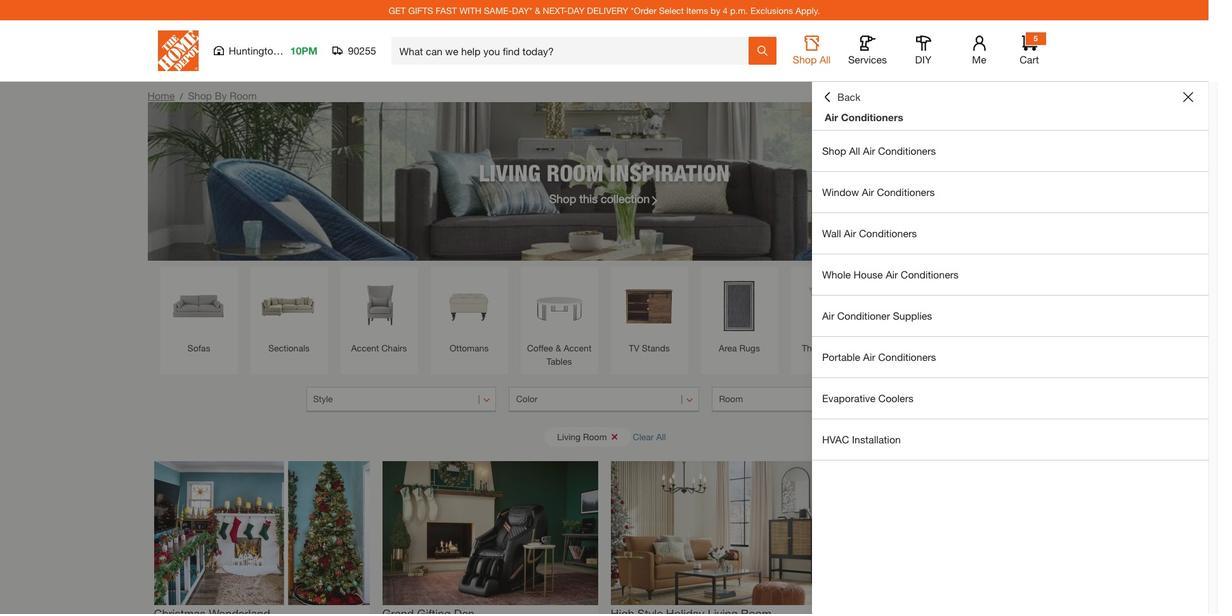 Task type: vqa. For each thing, say whether or not it's contained in the screenshot.
Image for Rotary Hammers
no



Task type: describe. For each thing, give the bounding box(es) containing it.
area
[[719, 343, 737, 354]]

same-
[[484, 5, 512, 16]]

shop right the /
[[188, 90, 212, 102]]

conditioners down supplies
[[879, 351, 937, 363]]

area rugs
[[719, 343, 761, 354]]

throw pillows image
[[798, 274, 862, 338]]

tables
[[547, 356, 572, 367]]

the home depot logo image
[[158, 30, 198, 71]]

/
[[180, 91, 183, 102]]

air right house
[[886, 269, 899, 281]]

pillows
[[830, 343, 858, 354]]

clear all button
[[633, 425, 666, 449]]

shop all button
[[792, 36, 833, 66]]

throw for throw blankets
[[889, 343, 914, 354]]

room down area
[[720, 394, 743, 404]]

conditioners up window air conditioners
[[879, 145, 937, 157]]

feedback link image
[[1202, 215, 1219, 283]]

1 stretchy image image from the left
[[154, 462, 370, 605]]

90255
[[348, 44, 376, 57]]

this
[[580, 191, 598, 205]]

coolers
[[879, 392, 914, 404]]

conditioners up supplies
[[901, 269, 959, 281]]

by
[[711, 5, 721, 16]]

hvac
[[823, 434, 850, 446]]

chairs
[[382, 343, 407, 354]]

air inside "link"
[[862, 186, 875, 198]]

back
[[838, 91, 861, 103]]

window air conditioners
[[823, 186, 935, 198]]

home
[[148, 90, 175, 102]]

diy button
[[904, 36, 944, 66]]

color button
[[509, 387, 700, 413]]

conditioners inside "link"
[[878, 186, 935, 198]]

get
[[389, 5, 406, 16]]

gifts
[[409, 5, 434, 16]]

hvac installation link
[[813, 420, 1209, 460]]

conditioners up the whole house air conditioners
[[860, 227, 918, 239]]

sofas
[[188, 343, 210, 354]]

services button
[[848, 36, 889, 66]]

ottomans link
[[437, 274, 502, 355]]

whole
[[823, 269, 851, 281]]

shop all air conditioners
[[823, 145, 937, 157]]

portable air conditioners link
[[813, 337, 1209, 378]]

coffee & accent tables image
[[527, 274, 592, 338]]

clear all
[[633, 431, 666, 442]]

me
[[973, 53, 987, 65]]

area rugs link
[[708, 274, 772, 355]]

color
[[516, 394, 538, 404]]

shop this collection
[[550, 191, 650, 205]]

park
[[282, 44, 303, 57]]

evaporative coolers link
[[813, 378, 1209, 419]]

air right pillows
[[864, 351, 876, 363]]

drawer close image
[[1184, 92, 1194, 102]]

style button
[[306, 387, 497, 413]]

blankets
[[917, 343, 951, 354]]

living for living room
[[558, 431, 581, 442]]

supplies
[[894, 310, 933, 322]]

cart
[[1020, 53, 1040, 65]]

tv
[[629, 343, 640, 354]]

portable air conditioners
[[823, 351, 937, 363]]

style
[[313, 394, 333, 404]]

5
[[1034, 34, 1039, 43]]

day
[[568, 5, 585, 16]]

all for shop all
[[820, 53, 831, 65]]

conditioner
[[838, 310, 891, 322]]

home link
[[148, 90, 175, 102]]

items
[[687, 5, 709, 16]]

sectionals image
[[257, 274, 322, 338]]

air conditioner supplies
[[823, 310, 933, 322]]

portable
[[823, 351, 861, 363]]

coffee & accent tables
[[527, 343, 592, 367]]

air up throw pillows at the bottom right of page
[[823, 310, 835, 322]]

delivery
[[587, 5, 629, 16]]

curtains & drapes image
[[978, 274, 1043, 338]]

air conditioner supplies link
[[813, 296, 1209, 336]]

tv stands image
[[617, 274, 682, 338]]

0 horizontal spatial &
[[535, 5, 541, 16]]

tv stands
[[629, 343, 670, 354]]

living room
[[558, 431, 607, 442]]

menu containing shop all air conditioners
[[813, 131, 1209, 461]]

room up the this
[[547, 159, 604, 186]]

sectionals link
[[257, 274, 322, 355]]

throw blankets
[[889, 343, 951, 354]]

tv stands link
[[617, 274, 682, 355]]

90255 button
[[333, 44, 377, 57]]

accent chairs image
[[347, 274, 412, 338]]

air down back button
[[825, 111, 839, 123]]

throw pillows link
[[798, 274, 862, 355]]

3 stretchy image image from the left
[[611, 462, 827, 605]]



Task type: locate. For each thing, give the bounding box(es) containing it.
0 horizontal spatial accent
[[351, 343, 379, 354]]

& up tables
[[556, 343, 562, 354]]

room
[[230, 90, 257, 102], [547, 159, 604, 186], [720, 394, 743, 404], [583, 431, 607, 442]]

1 throw from the left
[[803, 343, 827, 354]]

services
[[849, 53, 888, 65]]

conditioners down shop all air conditioners
[[878, 186, 935, 198]]

0 vertical spatial living
[[479, 159, 541, 186]]

evaporative
[[823, 392, 876, 404]]

house
[[854, 269, 884, 281]]

shop all air conditioners link
[[813, 131, 1209, 171]]

wall
[[823, 227, 842, 239]]

air conditioners
[[825, 111, 904, 123]]

& right day*
[[535, 5, 541, 16]]

throw left blankets
[[889, 343, 914, 354]]

cart 5
[[1020, 34, 1040, 65]]

shop for shop this collection
[[550, 191, 577, 205]]

all inside menu
[[850, 145, 861, 157]]

sofas link
[[167, 274, 231, 355]]

conditioners down 'back'
[[842, 111, 904, 123]]

1 vertical spatial all
[[850, 145, 861, 157]]

throw blankets link
[[888, 274, 953, 355]]

shop all
[[793, 53, 831, 65]]

0 horizontal spatial all
[[657, 431, 666, 442]]

home / shop by room
[[148, 90, 257, 102]]

living room inspiration
[[479, 159, 730, 186]]

1 horizontal spatial throw
[[889, 343, 914, 354]]

all for clear all
[[657, 431, 666, 442]]

2 horizontal spatial all
[[850, 145, 861, 157]]

1 horizontal spatial accent
[[564, 343, 592, 354]]

accent up tables
[[564, 343, 592, 354]]

accent inside coffee & accent tables
[[564, 343, 592, 354]]

accent left chairs
[[351, 343, 379, 354]]

1 horizontal spatial stretchy image image
[[383, 462, 598, 605]]

shop
[[793, 53, 817, 65], [188, 90, 212, 102], [823, 145, 847, 157], [550, 191, 577, 205]]

stretchy image image
[[154, 462, 370, 605], [383, 462, 598, 605], [611, 462, 827, 605]]

select
[[659, 5, 684, 16]]

living for living room inspiration
[[479, 159, 541, 186]]

0 horizontal spatial stretchy image image
[[154, 462, 370, 605]]

coffee
[[527, 343, 554, 354]]

wall air conditioners link
[[813, 213, 1209, 254]]

p.m.
[[731, 5, 749, 16]]

apply.
[[796, 5, 821, 16]]

all right clear
[[657, 431, 666, 442]]

accent chairs link
[[347, 274, 412, 355]]

throw blankets image
[[888, 274, 953, 338]]

shop up window on the top of page
[[823, 145, 847, 157]]

all down the air conditioners on the right of the page
[[850, 145, 861, 157]]

huntington park
[[229, 44, 303, 57]]

back button
[[823, 91, 861, 103]]

& inside coffee & accent tables
[[556, 343, 562, 354]]

conditioners
[[842, 111, 904, 123], [879, 145, 937, 157], [878, 186, 935, 198], [860, 227, 918, 239], [901, 269, 959, 281], [879, 351, 937, 363]]

shop inside button
[[793, 53, 817, 65]]

collection
[[601, 191, 650, 205]]

all
[[820, 53, 831, 65], [850, 145, 861, 157], [657, 431, 666, 442]]

room button
[[713, 387, 903, 413]]

1 accent from the left
[[351, 343, 379, 354]]

me button
[[960, 36, 1000, 66]]

living inside button
[[558, 431, 581, 442]]

by
[[215, 90, 227, 102]]

shop left the this
[[550, 191, 577, 205]]

ottomans image
[[437, 274, 502, 338]]

next-
[[543, 5, 568, 16]]

exclusions
[[751, 5, 794, 16]]

shop down apply.
[[793, 53, 817, 65]]

throw pillows
[[803, 343, 858, 354]]

with
[[460, 5, 482, 16]]

throw left pillows
[[803, 343, 827, 354]]

shop for shop all
[[793, 53, 817, 65]]

1 horizontal spatial all
[[820, 53, 831, 65]]

2 throw from the left
[[889, 343, 914, 354]]

all up back button
[[820, 53, 831, 65]]

all for shop all air conditioners
[[850, 145, 861, 157]]

installation
[[853, 434, 902, 446]]

huntington
[[229, 44, 279, 57]]

living
[[479, 159, 541, 186], [558, 431, 581, 442]]

2 horizontal spatial stretchy image image
[[611, 462, 827, 605]]

10pm
[[290, 44, 318, 57]]

ottomans
[[450, 343, 489, 354]]

1 horizontal spatial living
[[558, 431, 581, 442]]

room right by
[[230, 90, 257, 102]]

accent chairs
[[351, 343, 407, 354]]

rugs
[[740, 343, 761, 354]]

0 vertical spatial &
[[535, 5, 541, 16]]

window
[[823, 186, 860, 198]]

day*
[[512, 5, 533, 16]]

0 vertical spatial all
[[820, 53, 831, 65]]

shop this collection link
[[550, 190, 660, 207]]

whole house air conditioners
[[823, 269, 959, 281]]

1 vertical spatial &
[[556, 343, 562, 354]]

inspiration
[[610, 159, 730, 186]]

accent
[[351, 343, 379, 354], [564, 343, 592, 354]]

*order
[[631, 5, 657, 16]]

get gifts fast with same-day* & next-day delivery *order select items by 4 p.m. exclusions apply.
[[389, 5, 821, 16]]

wall air conditioners
[[823, 227, 918, 239]]

coffee & accent tables link
[[527, 274, 592, 368]]

sectionals
[[269, 343, 310, 354]]

2 vertical spatial all
[[657, 431, 666, 442]]

menu
[[813, 131, 1209, 461]]

1 horizontal spatial &
[[556, 343, 562, 354]]

stands
[[642, 343, 670, 354]]

air
[[825, 111, 839, 123], [864, 145, 876, 157], [862, 186, 875, 198], [845, 227, 857, 239], [886, 269, 899, 281], [823, 310, 835, 322], [864, 351, 876, 363]]

air down the air conditioners on the right of the page
[[864, 145, 876, 157]]

2 accent from the left
[[564, 343, 592, 354]]

whole house air conditioners link
[[813, 255, 1209, 295]]

air right wall
[[845, 227, 857, 239]]

area rugs image
[[708, 274, 772, 338]]

throw for throw pillows
[[803, 343, 827, 354]]

window air conditioners link
[[813, 172, 1209, 213]]

diy
[[916, 53, 932, 65]]

hvac installation
[[823, 434, 902, 446]]

room down "color" button
[[583, 431, 607, 442]]

2 stretchy image image from the left
[[383, 462, 598, 605]]

clear
[[633, 431, 654, 442]]

air right window on the top of page
[[862, 186, 875, 198]]

living room button
[[545, 428, 631, 447]]

sofas image
[[167, 274, 231, 338]]

0 horizontal spatial living
[[479, 159, 541, 186]]

evaporative coolers
[[823, 392, 914, 404]]

What can we help you find today? search field
[[400, 37, 748, 64]]

fast
[[436, 5, 457, 16]]

shop for shop all air conditioners
[[823, 145, 847, 157]]

1 vertical spatial living
[[558, 431, 581, 442]]

0 horizontal spatial throw
[[803, 343, 827, 354]]



